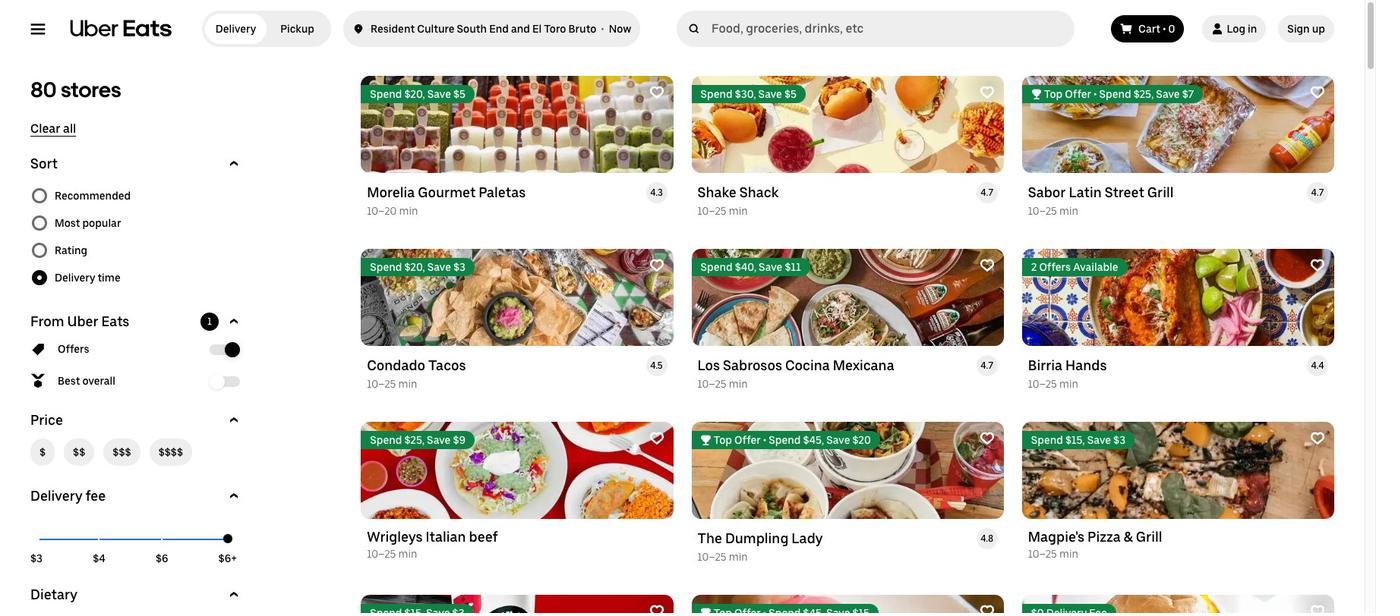 Task type: locate. For each thing, give the bounding box(es) containing it.
in
[[1248, 23, 1257, 35]]

1 vertical spatial delivery
[[55, 272, 95, 284]]

delivery left fee
[[30, 488, 82, 504]]

and
[[511, 23, 530, 35]]

sort
[[30, 156, 58, 172]]

log in
[[1227, 23, 1257, 35]]

pickup
[[280, 23, 314, 35]]

1 horizontal spatial •
[[1163, 23, 1166, 35]]

price button
[[30, 412, 243, 430]]

up
[[1312, 23, 1325, 35]]

1
[[207, 317, 212, 327]]

• left 0
[[1163, 23, 1166, 35]]

eats
[[101, 314, 129, 330]]

delivery left pickup
[[216, 23, 256, 35]]

sign
[[1288, 23, 1310, 35]]

delivery
[[216, 23, 256, 35], [55, 272, 95, 284], [30, 488, 82, 504]]

0
[[1169, 23, 1175, 35]]

0 horizontal spatial •
[[601, 23, 604, 35]]

add to favorites image
[[980, 85, 995, 100], [1310, 258, 1325, 273], [980, 431, 995, 447], [649, 605, 664, 614], [980, 605, 995, 614]]

end
[[489, 23, 509, 35]]

option group containing recommended
[[30, 182, 243, 292]]

log in link
[[1203, 15, 1266, 43]]

$6+
[[218, 553, 237, 565]]

$$$$ button
[[149, 439, 192, 466]]

toro
[[544, 23, 566, 35]]

2 vertical spatial delivery
[[30, 488, 82, 504]]

delivery for delivery
[[216, 23, 256, 35]]

•
[[601, 23, 604, 35], [1163, 23, 1166, 35]]

delivery inside option group
[[55, 272, 95, 284]]

price
[[30, 412, 63, 428]]

clear
[[30, 122, 60, 136]]

from
[[30, 314, 64, 330]]

$$$
[[113, 447, 131, 459]]

add to favorites image
[[649, 85, 664, 100], [1310, 85, 1325, 100], [649, 258, 664, 273], [980, 258, 995, 273], [649, 431, 664, 447], [1310, 431, 1325, 447], [1310, 605, 1325, 614]]

• left now
[[601, 23, 604, 35]]

$
[[39, 447, 46, 459]]

delivery inside button
[[30, 488, 82, 504]]

80 stores
[[30, 77, 121, 103]]

clear all
[[30, 122, 76, 136]]

cart • 0
[[1139, 23, 1175, 35]]

delivery down 'rating'
[[55, 272, 95, 284]]

stores
[[61, 77, 121, 103]]

sign up
[[1288, 23, 1325, 35]]

$4
[[93, 553, 105, 565]]

clear all button
[[30, 122, 76, 137]]

2 • from the left
[[1163, 23, 1166, 35]]

delivery inside radio
[[216, 23, 256, 35]]

option group
[[30, 182, 243, 292]]

log
[[1227, 23, 1246, 35]]

0 vertical spatial delivery
[[216, 23, 256, 35]]

Food, groceries, drinks, etc text field
[[712, 21, 1069, 36]]

main navigation menu image
[[30, 21, 46, 36]]

popular
[[82, 217, 121, 229]]

dietary
[[30, 587, 77, 603]]

Pickup radio
[[267, 14, 328, 44]]

from uber eats
[[30, 314, 129, 330]]

el
[[532, 23, 542, 35]]

offers
[[58, 343, 89, 355]]

delivery for delivery fee
[[30, 488, 82, 504]]

resident culture south end and el toro bruto • now
[[371, 23, 631, 35]]

delivery fee button
[[30, 488, 243, 506]]

$$$$
[[158, 447, 183, 459]]

sort button
[[30, 155, 243, 173]]

deliver to image
[[352, 20, 365, 38]]



Task type: vqa. For each thing, say whether or not it's contained in the screenshot.
Results on the left of page
no



Task type: describe. For each thing, give the bounding box(es) containing it.
most
[[55, 217, 80, 229]]

rating
[[55, 245, 87, 257]]

bruto
[[568, 23, 597, 35]]

recommended
[[55, 190, 131, 202]]

$3
[[30, 553, 43, 565]]

all
[[63, 122, 76, 136]]

$ button
[[30, 439, 55, 466]]

$$$ button
[[104, 439, 140, 466]]

80
[[30, 77, 57, 103]]

best
[[58, 375, 80, 387]]

cart
[[1139, 23, 1161, 35]]

delivery for delivery time
[[55, 272, 95, 284]]

best overall
[[58, 375, 115, 387]]

uber
[[67, 314, 98, 330]]

uber eats home image
[[70, 20, 172, 38]]

culture
[[417, 23, 455, 35]]

south
[[457, 23, 487, 35]]

$$
[[73, 447, 85, 459]]

dietary button
[[30, 586, 243, 605]]

delivery fee
[[30, 488, 106, 504]]

$6
[[156, 553, 168, 565]]

1 • from the left
[[601, 23, 604, 35]]

now
[[609, 23, 631, 35]]

most popular
[[55, 217, 121, 229]]

$$ button
[[64, 439, 94, 466]]

sign up link
[[1279, 15, 1335, 43]]

time
[[98, 272, 121, 284]]

resident
[[371, 23, 415, 35]]

fee
[[85, 488, 106, 504]]

overall
[[82, 375, 115, 387]]

delivery time
[[55, 272, 121, 284]]

Delivery radio
[[205, 14, 267, 44]]



